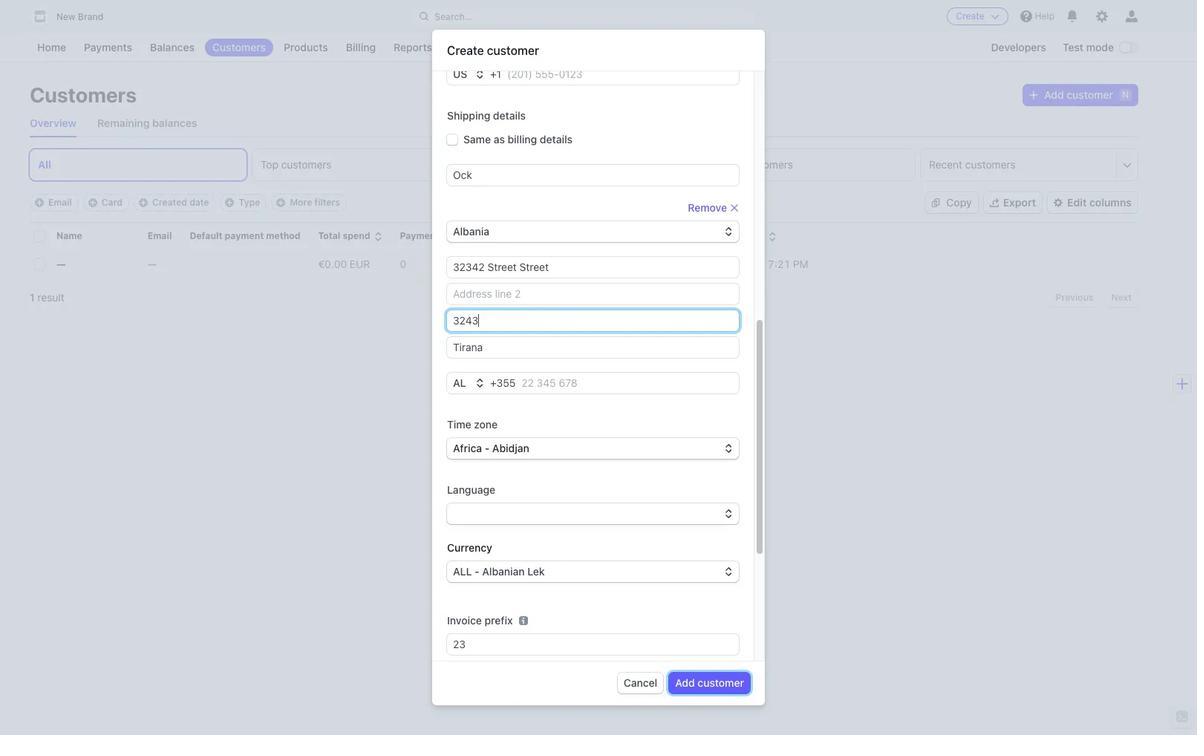 Task type: locate. For each thing, give the bounding box(es) containing it.
€0.00 eur link down refunds
[[474, 252, 544, 276]]

more right add more filters image
[[290, 197, 312, 208]]

1 vertical spatial more
[[290, 197, 312, 208]]

2 €0.00 eur from the left
[[474, 257, 526, 270]]

brand
[[78, 11, 103, 22]]

3 eur from the left
[[575, 257, 596, 270]]

€0.00 eur link
[[318, 252, 400, 276], [474, 252, 544, 276], [544, 252, 639, 276]]

4 customers from the left
[[966, 158, 1016, 171]]

0 vertical spatial email
[[48, 197, 72, 208]]

0 vertical spatial svg image
[[1030, 91, 1039, 100]]

Invoice prefix text field
[[447, 635, 739, 655]]

1 horizontal spatial €0.00
[[474, 257, 503, 270]]

0 vertical spatial -
[[485, 442, 490, 455]]

— right 'select item' option
[[56, 257, 66, 270]]

€0.00 down total
[[318, 257, 347, 270]]

svg image left copy
[[932, 198, 941, 207]]

export
[[1004, 196, 1037, 209]]

currency
[[447, 542, 493, 554]]

created inside toolbar
[[152, 197, 187, 208]]

-
[[485, 442, 490, 455], [475, 565, 480, 578]]

0 vertical spatial add customer
[[1045, 88, 1114, 101]]

default payment method
[[190, 230, 301, 241]]

email down add created date icon
[[148, 230, 172, 241]]

date
[[190, 197, 209, 208]]

€0.00 eur link down 'spend'
[[318, 252, 400, 276]]

payments up 0 link
[[400, 230, 444, 241]]

add more filters image
[[277, 198, 286, 207]]

create up developers link in the right of the page
[[956, 10, 985, 22]]

eur up address line 2 text field
[[575, 257, 596, 270]]

0 horizontal spatial add customer
[[676, 677, 745, 690]]

1 vertical spatial 1
[[30, 291, 35, 304]]

toolbar containing email
[[30, 194, 347, 212]]

customers inside the first-time customers link
[[533, 158, 583, 171]]

2 + from the top
[[490, 377, 497, 389]]

developers
[[992, 41, 1047, 53]]

- right all
[[475, 565, 480, 578]]

1 vertical spatial customer
[[1067, 88, 1114, 101]]

next button
[[1106, 289, 1138, 307]]

1 left the result
[[30, 291, 35, 304]]

customers for top customers
[[281, 158, 332, 171]]

1 horizontal spatial — link
[[148, 252, 190, 276]]

details
[[493, 109, 526, 122], [540, 133, 573, 146]]

add customer
[[1045, 88, 1114, 101], [676, 677, 745, 690]]

1 horizontal spatial eur
[[506, 257, 526, 270]]

0 horizontal spatial — link
[[56, 252, 100, 276]]

more right connect on the top left of page
[[510, 41, 535, 53]]

1 vertical spatial add customer
[[676, 677, 745, 690]]

1 vertical spatial customers
[[30, 82, 137, 107]]

1 horizontal spatial more
[[510, 41, 535, 53]]

0 vertical spatial details
[[493, 109, 526, 122]]

add customer right "cancel"
[[676, 677, 745, 690]]

payments down brand
[[84, 41, 132, 53]]

1 horizontal spatial add
[[1045, 88, 1065, 101]]

1 horizontal spatial email
[[148, 230, 172, 241]]

1 down create customer
[[497, 68, 502, 80]]

2 vertical spatial customer
[[698, 677, 745, 690]]

— down add created date icon
[[148, 257, 157, 270]]

details right billing
[[540, 133, 573, 146]]

0 horizontal spatial payments
[[84, 41, 132, 53]]

africa - abidjan
[[453, 442, 530, 455]]

connect link
[[443, 39, 499, 56]]

€0.00 up address line 2 text field
[[544, 257, 573, 270]]

1 horizontal spatial -
[[485, 442, 490, 455]]

customers right top
[[281, 158, 332, 171]]

remaining balances link
[[97, 110, 197, 137]]

remove button
[[688, 201, 739, 215]]

customers right repeat
[[743, 158, 794, 171]]

2 horizontal spatial €0.00
[[544, 257, 573, 270]]

1 horizontal spatial customer
[[698, 677, 745, 690]]

2 €0.00 eur link from the left
[[474, 252, 544, 276]]

€0.00 eur for 3rd '€0.00 eur' link from the left
[[544, 257, 596, 270]]

time zone
[[447, 418, 498, 431]]

0 horizontal spatial details
[[493, 109, 526, 122]]

eur down 'spend'
[[350, 257, 370, 270]]

customers left products
[[212, 41, 266, 53]]

as
[[494, 133, 505, 146]]

repeat
[[707, 158, 740, 171]]

0 horizontal spatial create
[[447, 44, 484, 57]]

Address line 2 text field
[[447, 284, 739, 305]]

shipping details
[[447, 109, 526, 122]]

2 customers from the left
[[533, 158, 583, 171]]

+ up zone
[[490, 377, 497, 389]]

0 vertical spatial customer
[[487, 44, 540, 57]]

+ for 355
[[490, 377, 497, 389]]

1 horizontal spatial details
[[540, 133, 573, 146]]

0 vertical spatial payments
[[84, 41, 132, 53]]

eur down refunds
[[506, 257, 526, 270]]

add card image
[[88, 198, 97, 207]]

1 horizontal spatial create
[[956, 10, 985, 22]]

- for all
[[475, 565, 480, 578]]

method
[[266, 230, 301, 241]]

add created date image
[[139, 198, 148, 207]]

€0.00 eur down total spend
[[318, 257, 370, 270]]

1 horizontal spatial svg image
[[1030, 91, 1039, 100]]

billing
[[346, 41, 376, 53]]

create down search…
[[447, 44, 484, 57]]

€0.00 eur link up address line 2 text field
[[544, 252, 639, 276]]

1 tab list from the top
[[30, 110, 1138, 137]]

customers up export button
[[966, 158, 1016, 171]]

created up oct
[[730, 230, 765, 241]]

- right africa
[[485, 442, 490, 455]]

create inside button
[[956, 10, 985, 22]]

1 €0.00 from the left
[[318, 257, 347, 270]]

1 horizontal spatial —
[[148, 257, 157, 270]]

developers link
[[984, 39, 1054, 56]]

edit columns
[[1068, 196, 1132, 209]]

3 €0.00 eur from the left
[[544, 257, 596, 270]]

eur
[[350, 257, 370, 270], [506, 257, 526, 270], [575, 257, 596, 270]]

customers inside recent customers link
[[966, 158, 1016, 171]]

1 + from the top
[[490, 68, 497, 80]]

—
[[56, 257, 66, 270], [148, 257, 157, 270]]

create
[[956, 10, 985, 22], [447, 44, 484, 57]]

n
[[1123, 89, 1129, 100]]

— link down name
[[56, 252, 100, 276]]

customers up overview
[[30, 82, 137, 107]]

customers right time on the top of the page
[[533, 158, 583, 171]]

1 horizontal spatial €0.00 eur
[[474, 257, 526, 270]]

top customers
[[261, 158, 332, 171]]

billing link
[[339, 39, 383, 56]]

+ down create customer
[[490, 68, 497, 80]]

1 vertical spatial add
[[676, 677, 695, 690]]

2 horizontal spatial eur
[[575, 257, 596, 270]]

tab list
[[30, 110, 1138, 137], [30, 149, 1138, 181]]

customers inside top customers link
[[281, 158, 332, 171]]

2 — from the left
[[148, 257, 157, 270]]

repeat customers link
[[698, 149, 915, 181]]

new brand
[[56, 11, 103, 22]]

shipping
[[447, 109, 491, 122]]

- inside dropdown button
[[485, 442, 490, 455]]

0 horizontal spatial created
[[152, 197, 187, 208]]

africa
[[453, 442, 482, 455]]

customers inside repeat customers link
[[743, 158, 794, 171]]

1 — from the left
[[56, 257, 66, 270]]

customers for repeat customers
[[743, 158, 794, 171]]

customer
[[487, 44, 540, 57], [1067, 88, 1114, 101], [698, 677, 745, 690]]

svg image down developers link in the right of the page
[[1030, 91, 1039, 100]]

1 vertical spatial +
[[490, 377, 497, 389]]

svg image
[[1030, 91, 1039, 100], [932, 198, 941, 207]]

eur for second '€0.00 eur' link from the right
[[506, 257, 526, 270]]

created
[[152, 197, 187, 208], [730, 230, 765, 241]]

0 horizontal spatial svg image
[[932, 198, 941, 207]]

add right "cancel"
[[676, 677, 695, 690]]

1 vertical spatial svg image
[[932, 198, 941, 207]]

more inside toolbar
[[290, 197, 312, 208]]

0 link
[[400, 252, 474, 276]]

products
[[284, 41, 328, 53]]

more for more filters
[[290, 197, 312, 208]]

0 vertical spatial tab list
[[30, 110, 1138, 137]]

0 vertical spatial create
[[956, 10, 985, 22]]

created right add created date icon
[[152, 197, 187, 208]]

add down test
[[1045, 88, 1065, 101]]

0 horizontal spatial eur
[[350, 257, 370, 270]]

all - albanian lek button
[[447, 562, 739, 583]]

create for create customer
[[447, 44, 484, 57]]

email
[[48, 197, 72, 208], [148, 230, 172, 241]]

€0.00 eur up address line 2 text field
[[544, 257, 596, 270]]

created date
[[152, 197, 209, 208]]

Address line 1 text field
[[447, 257, 739, 278]]

— for 2nd — link from right
[[56, 257, 66, 270]]

+ for 1
[[490, 68, 497, 80]]

0 horizontal spatial €0.00
[[318, 257, 347, 270]]

add customer left n on the top
[[1045, 88, 1114, 101]]

0 horizontal spatial -
[[475, 565, 480, 578]]

0 horizontal spatial email
[[48, 197, 72, 208]]

1 horizontal spatial payments
[[400, 230, 444, 241]]

time
[[447, 418, 472, 431]]

language
[[447, 484, 496, 496]]

- for africa
[[485, 442, 490, 455]]

1 vertical spatial -
[[475, 565, 480, 578]]

toolbar
[[30, 194, 347, 212]]

add type image
[[226, 198, 234, 207]]

0 horizontal spatial —
[[56, 257, 66, 270]]

total
[[318, 230, 341, 241]]

1 customers from the left
[[281, 158, 332, 171]]

1 €0.00 eur from the left
[[318, 257, 370, 270]]

0 horizontal spatial 1
[[30, 291, 35, 304]]

0 vertical spatial 1
[[497, 68, 502, 80]]

2 eur from the left
[[506, 257, 526, 270]]

payment
[[225, 230, 264, 241]]

more filters
[[290, 197, 340, 208]]

0 horizontal spatial more
[[290, 197, 312, 208]]

— link down default
[[148, 252, 190, 276]]

tab list containing overview
[[30, 110, 1138, 137]]

- inside popup button
[[475, 565, 480, 578]]

1 vertical spatial tab list
[[30, 149, 1138, 181]]

test mode
[[1063, 41, 1115, 53]]

3 customers from the left
[[743, 158, 794, 171]]

recent customers link
[[921, 149, 1117, 181]]

0 vertical spatial +
[[490, 68, 497, 80]]

1 horizontal spatial created
[[730, 230, 765, 241]]

tab list containing all
[[30, 149, 1138, 181]]

default
[[190, 230, 222, 241]]

eur for 3rd '€0.00 eur' link from the left
[[575, 257, 596, 270]]

1 horizontal spatial customers
[[212, 41, 266, 53]]

1 eur from the left
[[350, 257, 370, 270]]

0 vertical spatial more
[[510, 41, 535, 53]]

0 horizontal spatial add
[[676, 677, 695, 690]]

0 horizontal spatial €0.00 eur
[[318, 257, 370, 270]]

all
[[453, 565, 472, 578]]

email right add email image on the left of page
[[48, 197, 72, 208]]

copy button
[[926, 192, 978, 213]]

balances
[[150, 41, 195, 53]]

Jenny Rosen text field
[[447, 165, 739, 186]]

more
[[510, 41, 535, 53], [290, 197, 312, 208]]

2 tab list from the top
[[30, 149, 1138, 181]]

details up same as billing details
[[493, 109, 526, 122]]

remaining balances
[[97, 117, 197, 129]]

edit
[[1068, 196, 1087, 209]]

more for more
[[510, 41, 535, 53]]

tab list up the first-time customers link
[[30, 110, 1138, 137]]

1 vertical spatial create
[[447, 44, 484, 57]]

€0.00
[[318, 257, 347, 270], [474, 257, 503, 270], [544, 257, 573, 270]]

add email image
[[35, 198, 44, 207]]

0 horizontal spatial customer
[[487, 44, 540, 57]]

3 €0.00 from the left
[[544, 257, 573, 270]]

1 vertical spatial created
[[730, 230, 765, 241]]

total spend
[[318, 230, 370, 241]]

2 horizontal spatial €0.00 eur
[[544, 257, 596, 270]]

7:21
[[768, 257, 791, 270]]

0 vertical spatial created
[[152, 197, 187, 208]]

0 vertical spatial add
[[1045, 88, 1065, 101]]

€0.00 down refunds
[[474, 257, 503, 270]]

1 €0.00 eur link from the left
[[318, 252, 400, 276]]

17,
[[750, 257, 766, 270]]

— link
[[56, 252, 100, 276], [148, 252, 190, 276]]

€0.00 eur down refunds
[[474, 257, 526, 270]]

more inside button
[[510, 41, 535, 53]]

tab list down billing
[[30, 149, 1138, 181]]

2 horizontal spatial customer
[[1067, 88, 1114, 101]]

invoice
[[447, 614, 482, 627]]

2 €0.00 from the left
[[474, 257, 503, 270]]

mode
[[1087, 41, 1115, 53]]

customers
[[281, 158, 332, 171], [533, 158, 583, 171], [743, 158, 794, 171], [966, 158, 1016, 171]]



Task type: describe. For each thing, give the bounding box(es) containing it.
cancel button
[[618, 673, 664, 694]]

filters
[[315, 197, 340, 208]]

cancel
[[624, 677, 658, 690]]

balances
[[152, 117, 197, 129]]

reports link
[[386, 39, 440, 56]]

albanian
[[482, 565, 525, 578]]

prefix
[[485, 614, 513, 627]]

overview link
[[30, 110, 77, 137]]

all - albanian lek
[[453, 565, 545, 578]]

0
[[400, 257, 407, 270]]

lek
[[528, 565, 545, 578]]

oct 17, 7:21 pm
[[730, 257, 809, 270]]

1 vertical spatial email
[[148, 230, 172, 241]]

customers for recent customers
[[966, 158, 1016, 171]]

recent customers
[[930, 158, 1016, 171]]

previous button
[[1050, 289, 1100, 307]]

Search… search field
[[411, 7, 757, 26]]

1 vertical spatial payments
[[400, 230, 444, 241]]

all link
[[30, 149, 247, 181]]

City text field
[[447, 337, 739, 358]]

(201) 555-0123 telephone field
[[502, 64, 739, 85]]

open overflow menu image
[[1123, 160, 1132, 169]]

payments inside payments link
[[84, 41, 132, 53]]

connect
[[450, 41, 492, 53]]

Select Item checkbox
[[34, 259, 45, 269]]

customer inside button
[[698, 677, 745, 690]]

— for second — link from left
[[148, 257, 157, 270]]

columns
[[1090, 196, 1132, 209]]

oct 17, 7:21 pm link
[[730, 252, 1138, 276]]

invoice prefix
[[447, 614, 513, 627]]

remove
[[688, 201, 727, 214]]

time
[[509, 158, 530, 171]]

export button
[[984, 192, 1043, 213]]

pm
[[794, 257, 809, 270]]

+ 1
[[490, 68, 502, 80]]

create button
[[948, 7, 1009, 25]]

top
[[261, 158, 279, 171]]

recent
[[930, 158, 963, 171]]

first-
[[484, 158, 509, 171]]

created for created
[[730, 230, 765, 241]]

abidjan
[[493, 442, 530, 455]]

first-time customers
[[484, 158, 583, 171]]

card
[[102, 197, 123, 208]]

result
[[37, 291, 64, 304]]

remaining
[[97, 117, 150, 129]]

home
[[37, 41, 66, 53]]

new brand button
[[30, 6, 118, 27]]

payments link
[[77, 39, 140, 56]]

0 horizontal spatial customers
[[30, 82, 137, 107]]

355
[[497, 377, 516, 389]]

zone
[[474, 418, 498, 431]]

billing
[[508, 133, 537, 146]]

balances link
[[143, 39, 202, 56]]

copy
[[947, 196, 972, 209]]

home link
[[30, 39, 74, 56]]

albania
[[453, 225, 490, 238]]

€0.00 eur for first '€0.00 eur' link
[[318, 257, 370, 270]]

2 — link from the left
[[148, 252, 190, 276]]

reports
[[394, 41, 432, 53]]

+ 355
[[490, 377, 516, 389]]

1 horizontal spatial add customer
[[1045, 88, 1114, 101]]

oct
[[730, 257, 747, 270]]

Postal code text field
[[447, 311, 739, 331]]

3 €0.00 eur link from the left
[[544, 252, 639, 276]]

created for created date
[[152, 197, 187, 208]]

1 — link from the left
[[56, 252, 100, 276]]

0 vertical spatial customers
[[212, 41, 266, 53]]

1 horizontal spatial 1
[[497, 68, 502, 80]]

email inside toolbar
[[48, 197, 72, 208]]

Select All checkbox
[[34, 231, 45, 242]]

refunds
[[474, 230, 511, 241]]

create customer
[[447, 44, 540, 57]]

1 result
[[30, 291, 64, 304]]

22 345 678 telephone field
[[516, 373, 739, 394]]

test
[[1063, 41, 1084, 53]]

same as billing details
[[464, 133, 573, 146]]

name
[[56, 230, 82, 241]]

top customers link
[[253, 149, 470, 181]]

create for create
[[956, 10, 985, 22]]

first-time customers link
[[476, 149, 693, 181]]

repeat customers
[[707, 158, 794, 171]]

previous
[[1056, 292, 1094, 303]]

africa - abidjan button
[[447, 438, 739, 459]]

€0.00 eur for second '€0.00 eur' link from the right
[[474, 257, 526, 270]]

new
[[56, 11, 75, 22]]

1 vertical spatial details
[[540, 133, 573, 146]]

same
[[464, 133, 491, 146]]

all
[[38, 158, 51, 171]]

customers link
[[205, 39, 273, 56]]

add inside button
[[676, 677, 695, 690]]

products link
[[276, 39, 336, 56]]

edit columns button
[[1049, 192, 1138, 213]]

overview
[[30, 117, 77, 129]]

svg image inside copy popup button
[[932, 198, 941, 207]]

eur for first '€0.00 eur' link
[[350, 257, 370, 270]]

next
[[1112, 292, 1132, 303]]

add customer inside button
[[676, 677, 745, 690]]



Task type: vqa. For each thing, say whether or not it's contained in the screenshot.
language at the left bottom of the page
yes



